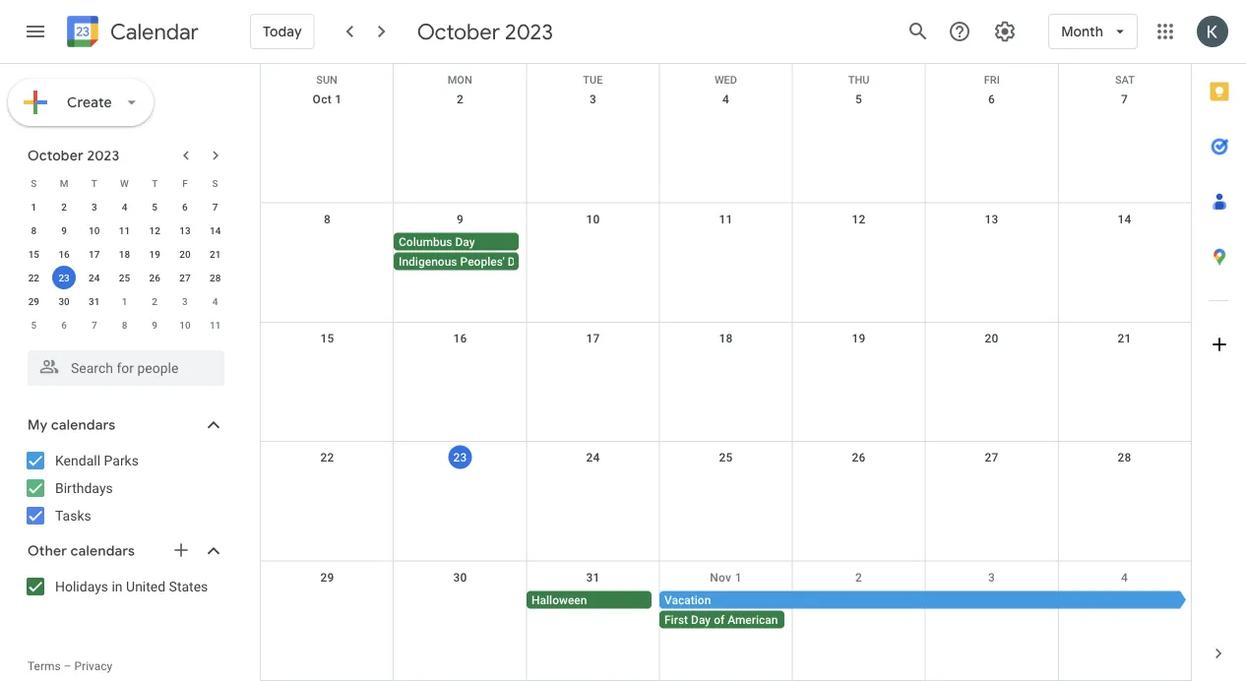 Task type: vqa. For each thing, say whether or not it's contained in the screenshot.


Task type: locate. For each thing, give the bounding box(es) containing it.
row
[[261, 64, 1192, 86], [261, 84, 1192, 203], [19, 171, 230, 195], [19, 195, 230, 219], [261, 203, 1192, 323], [19, 219, 230, 242], [19, 242, 230, 266], [19, 266, 230, 290], [19, 290, 230, 313], [19, 313, 230, 337], [261, 323, 1192, 442], [261, 442, 1192, 562], [261, 562, 1192, 682]]

nov
[[710, 571, 732, 585]]

wed
[[715, 74, 738, 86]]

2 horizontal spatial 7
[[1122, 93, 1129, 106]]

21 inside the october 2023 grid
[[210, 248, 221, 260]]

11 for sun
[[719, 212, 733, 226]]

31
[[89, 295, 100, 307], [586, 571, 600, 585]]

october
[[417, 18, 500, 45], [28, 147, 84, 164]]

mon
[[448, 74, 472, 86]]

15
[[28, 248, 39, 260], [320, 332, 334, 346]]

1 horizontal spatial 17
[[586, 332, 600, 346]]

1 horizontal spatial 21
[[1118, 332, 1132, 346]]

row containing oct 1
[[261, 84, 1192, 203]]

0 vertical spatial 2023
[[505, 18, 553, 45]]

2 horizontal spatial 9
[[457, 212, 464, 226]]

25 inside the october 2023 grid
[[119, 272, 130, 284]]

october 2023 up m
[[28, 147, 120, 164]]

13
[[985, 212, 999, 226], [179, 225, 191, 236]]

t left w
[[91, 177, 97, 189]]

7 down 31 element
[[92, 319, 97, 331]]

0 horizontal spatial t
[[91, 177, 97, 189]]

day right the peoples'
[[508, 255, 528, 268]]

1 vertical spatial day
[[508, 255, 528, 268]]

2 vertical spatial 5
[[31, 319, 37, 331]]

31 up "november 7" element
[[89, 295, 100, 307]]

11 for october 2023
[[119, 225, 130, 236]]

19 element
[[143, 242, 167, 266]]

5 inside 'grid'
[[856, 93, 863, 106]]

0 vertical spatial 16
[[58, 248, 70, 260]]

1 horizontal spatial t
[[152, 177, 158, 189]]

20
[[179, 248, 191, 260], [985, 332, 999, 346]]

1 vertical spatial 20
[[985, 332, 999, 346]]

1 up 15 element
[[31, 201, 37, 213]]

1 horizontal spatial 6
[[182, 201, 188, 213]]

27 inside 27 element
[[179, 272, 191, 284]]

indigenous
[[399, 255, 458, 268]]

10
[[586, 212, 600, 226], [89, 225, 100, 236], [179, 319, 191, 331]]

1 vertical spatial 18
[[719, 332, 733, 346]]

0 vertical spatial 21
[[210, 248, 221, 260]]

16 up 23, today element
[[58, 248, 70, 260]]

vacation
[[665, 594, 711, 607]]

halloween
[[532, 594, 587, 607]]

26
[[149, 272, 160, 284], [852, 451, 866, 465]]

0 vertical spatial 17
[[89, 248, 100, 260]]

kendall
[[55, 453, 101, 469]]

2 horizontal spatial 8
[[324, 212, 331, 226]]

1
[[335, 93, 342, 106], [31, 201, 37, 213], [122, 295, 127, 307], [735, 571, 742, 585]]

18
[[119, 248, 130, 260], [719, 332, 733, 346]]

7
[[1122, 93, 1129, 106], [213, 201, 218, 213], [92, 319, 97, 331]]

calendar heading
[[106, 18, 199, 46]]

0 horizontal spatial 22
[[28, 272, 39, 284]]

14 inside 'grid'
[[1118, 212, 1132, 226]]

0 horizontal spatial 7
[[92, 319, 97, 331]]

0 horizontal spatial october
[[28, 147, 84, 164]]

18 inside the october 2023 grid
[[119, 248, 130, 260]]

1 horizontal spatial 29
[[320, 571, 334, 585]]

12 inside the october 2023 grid
[[149, 225, 160, 236]]

17
[[89, 248, 100, 260], [586, 332, 600, 346]]

1 vertical spatial 21
[[1118, 332, 1132, 346]]

day
[[456, 235, 475, 249], [508, 255, 528, 268]]

16
[[58, 248, 70, 260], [453, 332, 467, 346]]

8 for october 2023
[[31, 225, 37, 236]]

sun
[[316, 74, 338, 86]]

row containing 23
[[261, 442, 1192, 562]]

1 horizontal spatial s
[[212, 177, 218, 189]]

grid containing oct 1
[[260, 64, 1192, 682]]

19 inside the october 2023 grid
[[149, 248, 160, 260]]

1 vertical spatial calendars
[[71, 543, 135, 560]]

cell
[[261, 233, 394, 272], [394, 233, 528, 272], [527, 233, 660, 272], [660, 233, 793, 272], [793, 233, 926, 272], [926, 233, 1059, 272], [261, 592, 394, 631], [394, 592, 527, 631], [793, 592, 926, 631], [926, 592, 1059, 631], [1059, 592, 1192, 631]]

columbus day indigenous peoples' day
[[399, 235, 528, 268]]

t left f
[[152, 177, 158, 189]]

1 vertical spatial 29
[[320, 571, 334, 585]]

2 down m
[[61, 201, 67, 213]]

calendars inside dropdown button
[[71, 543, 135, 560]]

0 vertical spatial 29
[[28, 295, 39, 307]]

1 horizontal spatial 9
[[152, 319, 158, 331]]

17 inside the october 2023 grid
[[89, 248, 100, 260]]

t
[[91, 177, 97, 189], [152, 177, 158, 189]]

9 up 16 element
[[61, 225, 67, 236]]

s left m
[[31, 177, 37, 189]]

2 horizontal spatial 5
[[856, 93, 863, 106]]

8 for sun
[[324, 212, 331, 226]]

1 horizontal spatial 30
[[453, 571, 467, 585]]

october up mon
[[417, 18, 500, 45]]

0 horizontal spatial 27
[[179, 272, 191, 284]]

1 vertical spatial 26
[[852, 451, 866, 465]]

2 horizontal spatial 6
[[989, 93, 996, 106]]

25
[[119, 272, 130, 284], [719, 451, 733, 465]]

2023
[[505, 18, 553, 45], [87, 147, 120, 164]]

0 vertical spatial 6
[[989, 93, 996, 106]]

1 vertical spatial 16
[[453, 332, 467, 346]]

30 inside the october 2023 grid
[[58, 295, 70, 307]]

m
[[60, 177, 68, 189]]

3 down tue in the left of the page
[[590, 93, 597, 106]]

29 element
[[22, 290, 46, 313]]

8 inside 'grid'
[[324, 212, 331, 226]]

1 horizontal spatial 19
[[852, 332, 866, 346]]

1 vertical spatial 30
[[453, 571, 467, 585]]

0 horizontal spatial 29
[[28, 295, 39, 307]]

f
[[182, 177, 188, 189]]

row group
[[19, 195, 230, 337]]

2 down mon
[[457, 93, 464, 106]]

0 horizontal spatial 9
[[61, 225, 67, 236]]

0 vertical spatial 15
[[28, 248, 39, 260]]

16 down indigenous peoples' day button
[[453, 332, 467, 346]]

0 horizontal spatial october 2023
[[28, 147, 120, 164]]

2
[[457, 93, 464, 106], [61, 201, 67, 213], [152, 295, 158, 307], [856, 571, 863, 585]]

add other calendars image
[[171, 541, 191, 560]]

tasks
[[55, 508, 91, 524]]

s right f
[[212, 177, 218, 189]]

13 inside row group
[[179, 225, 191, 236]]

1 vertical spatial 22
[[320, 451, 334, 465]]

october up m
[[28, 147, 84, 164]]

0 horizontal spatial 20
[[179, 248, 191, 260]]

0 horizontal spatial 25
[[119, 272, 130, 284]]

15 element
[[22, 242, 46, 266]]

11 inside 11 element
[[119, 225, 130, 236]]

0 vertical spatial 20
[[179, 248, 191, 260]]

calendars
[[51, 417, 116, 434], [71, 543, 135, 560]]

16 element
[[52, 242, 76, 266]]

14 for october 2023
[[210, 225, 221, 236]]

5 down thu
[[856, 93, 863, 106]]

november 1 element
[[113, 290, 136, 313]]

13 inside 'grid'
[[985, 212, 999, 226]]

november 11 element
[[204, 313, 227, 337]]

in
[[112, 579, 123, 595]]

9 up columbus day button on the left
[[457, 212, 464, 226]]

1 vertical spatial 24
[[586, 451, 600, 465]]

0 vertical spatial 26
[[149, 272, 160, 284]]

1 horizontal spatial 13
[[985, 212, 999, 226]]

0 vertical spatial 7
[[1122, 93, 1129, 106]]

20 inside grid
[[179, 248, 191, 260]]

1 horizontal spatial 15
[[320, 332, 334, 346]]

0 vertical spatial 28
[[210, 272, 221, 284]]

5 up 12 element
[[152, 201, 158, 213]]

1 vertical spatial 23
[[453, 451, 467, 465]]

1 horizontal spatial 8
[[122, 319, 127, 331]]

calendars inside dropdown button
[[51, 417, 116, 434]]

october 2023 grid
[[19, 171, 230, 337]]

calendars up in
[[71, 543, 135, 560]]

0 horizontal spatial 15
[[28, 248, 39, 260]]

8
[[324, 212, 331, 226], [31, 225, 37, 236], [122, 319, 127, 331]]

0 horizontal spatial 2023
[[87, 147, 120, 164]]

0 vertical spatial 19
[[149, 248, 160, 260]]

0 vertical spatial october
[[417, 18, 500, 45]]

1 vertical spatial 27
[[985, 451, 999, 465]]

2 vertical spatial 7
[[92, 319, 97, 331]]

9
[[457, 212, 464, 226], [61, 225, 67, 236], [152, 319, 158, 331]]

0 horizontal spatial 11
[[119, 225, 130, 236]]

29 for nov 1
[[320, 571, 334, 585]]

3
[[590, 93, 597, 106], [92, 201, 97, 213], [182, 295, 188, 307], [989, 571, 996, 585]]

november 8 element
[[113, 313, 136, 337]]

3 inside november 3 element
[[182, 295, 188, 307]]

0 horizontal spatial s
[[31, 177, 37, 189]]

calendars for other calendars
[[71, 543, 135, 560]]

1 horizontal spatial 12
[[852, 212, 866, 226]]

0 vertical spatial 27
[[179, 272, 191, 284]]

13 for october 2023
[[179, 225, 191, 236]]

0 horizontal spatial day
[[456, 235, 475, 249]]

states
[[169, 579, 208, 595]]

23
[[58, 272, 70, 284], [453, 451, 467, 465]]

7 down sat
[[1122, 93, 1129, 106]]

21
[[210, 248, 221, 260], [1118, 332, 1132, 346]]

13 element
[[173, 219, 197, 242]]

row containing 22
[[19, 266, 230, 290]]

11 element
[[113, 219, 136, 242]]

my calendars list
[[4, 445, 244, 532]]

vacation cell
[[660, 592, 1192, 631]]

october 2023
[[417, 18, 553, 45], [28, 147, 120, 164]]

10 element
[[83, 219, 106, 242]]

30 for nov 1
[[453, 571, 467, 585]]

other calendars button
[[4, 536, 244, 567]]

1 vertical spatial 31
[[586, 571, 600, 585]]

0 horizontal spatial 5
[[31, 319, 37, 331]]

november 3 element
[[173, 290, 197, 313]]

14
[[1118, 212, 1132, 226], [210, 225, 221, 236]]

oct 1
[[313, 93, 342, 106]]

19
[[149, 248, 160, 260], [852, 332, 866, 346]]

9 for sun
[[457, 212, 464, 226]]

4 inside "element"
[[213, 295, 218, 307]]

18 element
[[113, 242, 136, 266]]

6
[[989, 93, 996, 106], [182, 201, 188, 213], [61, 319, 67, 331]]

1 horizontal spatial 27
[[985, 451, 999, 465]]

halloween button
[[527, 592, 652, 609]]

day up indigenous peoples' day button
[[456, 235, 475, 249]]

1 horizontal spatial 5
[[152, 201, 158, 213]]

1 vertical spatial 15
[[320, 332, 334, 346]]

1 vertical spatial 28
[[1118, 451, 1132, 465]]

thu
[[849, 74, 870, 86]]

0 vertical spatial calendars
[[51, 417, 116, 434]]

november 9 element
[[143, 313, 167, 337]]

15 inside the october 2023 grid
[[28, 248, 39, 260]]

s
[[31, 177, 37, 189], [212, 177, 218, 189]]

31 element
[[83, 290, 106, 313]]

1 horizontal spatial 26
[[852, 451, 866, 465]]

0 horizontal spatial 10
[[89, 225, 100, 236]]

24
[[89, 272, 100, 284], [586, 451, 600, 465]]

1 up november 8 element
[[122, 295, 127, 307]]

27
[[179, 272, 191, 284], [985, 451, 999, 465]]

1 horizontal spatial 22
[[320, 451, 334, 465]]

parks
[[104, 453, 139, 469]]

12 for sun
[[852, 212, 866, 226]]

october 2023 up mon
[[417, 18, 553, 45]]

columbus
[[399, 235, 453, 249]]

29 inside 'grid'
[[320, 571, 334, 585]]

1 horizontal spatial 23
[[453, 451, 467, 465]]

5
[[856, 93, 863, 106], [152, 201, 158, 213], [31, 319, 37, 331]]

tab list
[[1193, 64, 1247, 626]]

31 inside the october 2023 grid
[[89, 295, 100, 307]]

11
[[719, 212, 733, 226], [119, 225, 130, 236], [210, 319, 221, 331]]

6 up 13 element
[[182, 201, 188, 213]]

1 horizontal spatial 10
[[179, 319, 191, 331]]

30 element
[[52, 290, 76, 313]]

calendars up the kendall
[[51, 417, 116, 434]]

1 horizontal spatial 20
[[985, 332, 999, 346]]

29 inside 29 element
[[28, 295, 39, 307]]

grid
[[260, 64, 1192, 682]]

8 inside row
[[122, 319, 127, 331]]

2 horizontal spatial 11
[[719, 212, 733, 226]]

31 up halloween button
[[586, 571, 600, 585]]

1 horizontal spatial 25
[[719, 451, 733, 465]]

28
[[210, 272, 221, 284], [1118, 451, 1132, 465]]

6 down fri
[[989, 93, 996, 106]]

1 t from the left
[[91, 177, 97, 189]]

Search for people text field
[[39, 351, 213, 386]]

14 for sun
[[1118, 212, 1132, 226]]

7 for 1
[[213, 201, 218, 213]]

0 horizontal spatial 31
[[89, 295, 100, 307]]

30
[[58, 295, 70, 307], [453, 571, 467, 585]]

0 vertical spatial 5
[[856, 93, 863, 106]]

my
[[28, 417, 48, 434]]

9 down november 2 element
[[152, 319, 158, 331]]

today
[[263, 23, 302, 40]]

14 inside the october 2023 grid
[[210, 225, 221, 236]]

0 horizontal spatial 12
[[149, 225, 160, 236]]

1 horizontal spatial 16
[[453, 332, 467, 346]]

1 horizontal spatial day
[[508, 255, 528, 268]]

0 vertical spatial 22
[[28, 272, 39, 284]]

3 up november 10 element
[[182, 295, 188, 307]]

12
[[852, 212, 866, 226], [149, 225, 160, 236]]

0 horizontal spatial 6
[[61, 319, 67, 331]]

13 for sun
[[985, 212, 999, 226]]

1 horizontal spatial 7
[[213, 201, 218, 213]]

nov 1
[[710, 571, 742, 585]]

28 element
[[204, 266, 227, 290]]

terms – privacy
[[28, 660, 113, 674]]

0 horizontal spatial 13
[[179, 225, 191, 236]]

0 horizontal spatial 14
[[210, 225, 221, 236]]

0 vertical spatial 30
[[58, 295, 70, 307]]

7 up 14 element
[[213, 201, 218, 213]]

9 for october 2023
[[61, 225, 67, 236]]

2 t from the left
[[152, 177, 158, 189]]

29
[[28, 295, 39, 307], [320, 571, 334, 585]]

12 for october 2023
[[149, 225, 160, 236]]

1 vertical spatial 7
[[213, 201, 218, 213]]

22
[[28, 272, 39, 284], [320, 451, 334, 465]]

1 vertical spatial 25
[[719, 451, 733, 465]]

fri
[[985, 74, 1000, 86]]

5 down 29 element
[[31, 319, 37, 331]]

row group containing 1
[[19, 195, 230, 337]]

my calendars button
[[4, 410, 244, 441]]

birthdays
[[55, 480, 113, 496]]

6 down 30 element
[[61, 319, 67, 331]]

vacation button
[[660, 592, 1190, 609]]

24 element
[[83, 266, 106, 290]]

november 7 element
[[83, 313, 106, 337]]

None search field
[[0, 343, 244, 386]]

0 horizontal spatial 18
[[119, 248, 130, 260]]

0 horizontal spatial 24
[[89, 272, 100, 284]]

4
[[723, 93, 730, 106], [122, 201, 127, 213], [213, 295, 218, 307], [1122, 571, 1129, 585]]



Task type: describe. For each thing, give the bounding box(es) containing it.
terms link
[[28, 660, 61, 674]]

calendar
[[110, 18, 199, 46]]

month
[[1062, 23, 1104, 40]]

31 for nov 1
[[586, 571, 600, 585]]

oct
[[313, 93, 332, 106]]

21 inside 'grid'
[[1118, 332, 1132, 346]]

row containing 5
[[19, 313, 230, 337]]

1 horizontal spatial 28
[[1118, 451, 1132, 465]]

1 vertical spatial october 2023
[[28, 147, 120, 164]]

23 inside cell
[[58, 272, 70, 284]]

10 for sun
[[586, 212, 600, 226]]

holidays
[[55, 579, 108, 595]]

1 vertical spatial october
[[28, 147, 84, 164]]

my calendars
[[28, 417, 116, 434]]

3 up vacation button
[[989, 571, 996, 585]]

23, today element
[[52, 266, 76, 290]]

sat
[[1116, 74, 1136, 86]]

2 up vacation button
[[856, 571, 863, 585]]

1 horizontal spatial 24
[[586, 451, 600, 465]]

29 for 1
[[28, 295, 39, 307]]

tue
[[583, 74, 603, 86]]

20 element
[[173, 242, 197, 266]]

privacy
[[74, 660, 113, 674]]

20 inside 'grid'
[[985, 332, 999, 346]]

0 vertical spatial october 2023
[[417, 18, 553, 45]]

1 horizontal spatial october
[[417, 18, 500, 45]]

5 for 1
[[152, 201, 158, 213]]

1 s from the left
[[31, 177, 37, 189]]

november 5 element
[[22, 313, 46, 337]]

30 for 1
[[58, 295, 70, 307]]

privacy link
[[74, 660, 113, 674]]

w
[[120, 177, 129, 189]]

holidays in united states
[[55, 579, 208, 595]]

1 right oct
[[335, 93, 342, 106]]

2 s from the left
[[212, 177, 218, 189]]

26 inside the october 2023 grid
[[149, 272, 160, 284]]

23 inside 'grid'
[[453, 451, 467, 465]]

1 vertical spatial 17
[[586, 332, 600, 346]]

3 up 10 element
[[92, 201, 97, 213]]

november 10 element
[[173, 313, 197, 337]]

22 inside 'grid'
[[320, 451, 334, 465]]

1 horizontal spatial 2023
[[505, 18, 553, 45]]

11 inside november 11 element
[[210, 319, 221, 331]]

21 element
[[204, 242, 227, 266]]

settings menu image
[[994, 20, 1018, 43]]

columbus day button
[[394, 233, 519, 251]]

united
[[126, 579, 166, 595]]

kendall parks
[[55, 453, 139, 469]]

row containing s
[[19, 171, 230, 195]]

6 for oct 1
[[989, 93, 996, 106]]

0 vertical spatial day
[[456, 235, 475, 249]]

other calendars
[[28, 543, 135, 560]]

november 4 element
[[204, 290, 227, 313]]

5 inside the november 5 element
[[31, 319, 37, 331]]

23 cell
[[49, 266, 79, 290]]

24 inside 24 'element'
[[89, 272, 100, 284]]

2 vertical spatial 6
[[61, 319, 67, 331]]

month button
[[1049, 8, 1139, 55]]

1 vertical spatial 2023
[[87, 147, 120, 164]]

16 inside 'grid'
[[453, 332, 467, 346]]

10 for october 2023
[[89, 225, 100, 236]]

main drawer image
[[24, 20, 47, 43]]

other
[[28, 543, 67, 560]]

2 up november 9 element
[[152, 295, 158, 307]]

create button
[[8, 79, 154, 126]]

18 inside 'grid'
[[719, 332, 733, 346]]

row containing 1
[[19, 195, 230, 219]]

create
[[67, 94, 112, 111]]

indigenous peoples' day button
[[394, 253, 528, 270]]

26 element
[[143, 266, 167, 290]]

6 for 1
[[182, 201, 188, 213]]

22 element
[[22, 266, 46, 290]]

cell containing columbus day
[[394, 233, 528, 272]]

16 inside the october 2023 grid
[[58, 248, 70, 260]]

22 inside the october 2023 grid
[[28, 272, 39, 284]]

calendars for my calendars
[[51, 417, 116, 434]]

7 for oct 1
[[1122, 93, 1129, 106]]

november 2 element
[[143, 290, 167, 313]]

today button
[[250, 8, 315, 55]]

november 6 element
[[52, 313, 76, 337]]

25 element
[[113, 266, 136, 290]]

14 element
[[204, 219, 227, 242]]

27 element
[[173, 266, 197, 290]]

17 element
[[83, 242, 106, 266]]

12 element
[[143, 219, 167, 242]]

1 right nov
[[735, 571, 742, 585]]

25 inside 'grid'
[[719, 451, 733, 465]]

calendar element
[[63, 12, 199, 55]]

1 vertical spatial 19
[[852, 332, 866, 346]]

terms
[[28, 660, 61, 674]]

5 for oct 1
[[856, 93, 863, 106]]

row containing sun
[[261, 64, 1192, 86]]

peoples'
[[460, 255, 505, 268]]

28 inside the october 2023 grid
[[210, 272, 221, 284]]

31 for 1
[[89, 295, 100, 307]]

–
[[64, 660, 71, 674]]



